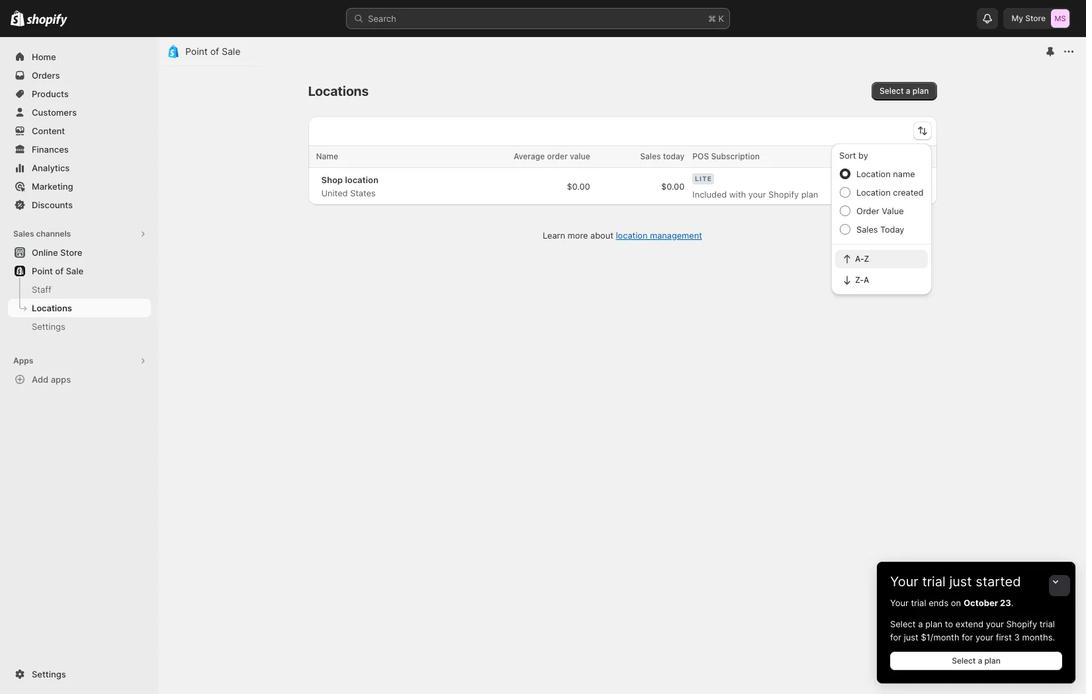 Task type: vqa. For each thing, say whether or not it's contained in the screenshot.
Shopify 'image' to the right
no



Task type: locate. For each thing, give the bounding box(es) containing it.
extend
[[956, 620, 984, 630]]

for left $1/month
[[890, 633, 901, 643]]

1 horizontal spatial a
[[978, 657, 982, 667]]

0 vertical spatial your
[[986, 620, 1004, 630]]

1 vertical spatial a
[[978, 657, 982, 667]]

point of sale link
[[185, 46, 240, 57], [8, 262, 151, 281]]

my store
[[1012, 13, 1046, 23]]

your
[[890, 575, 919, 590], [890, 598, 909, 609]]

orders link
[[8, 66, 151, 85]]

my store image
[[1051, 9, 1070, 28]]

sales channels button
[[8, 225, 151, 244]]

online store button
[[0, 244, 159, 262]]

on
[[951, 598, 961, 609]]

of down online store
[[55, 266, 64, 277]]

your for your trial just started
[[890, 575, 919, 590]]

2 vertical spatial trial
[[1040, 620, 1055, 630]]

your left ends at bottom right
[[890, 598, 909, 609]]

just up "on"
[[949, 575, 972, 590]]

trial up ends at bottom right
[[922, 575, 946, 590]]

trial left ends at bottom right
[[911, 598, 926, 609]]

1 horizontal spatial for
[[962, 633, 973, 643]]

home link
[[8, 48, 151, 66]]

plan inside select a plan link
[[984, 657, 1001, 667]]

just inside dropdown button
[[949, 575, 972, 590]]

finances
[[32, 144, 69, 155]]

online store
[[32, 248, 82, 258]]

1 vertical spatial your
[[976, 633, 994, 643]]

1 vertical spatial plan
[[984, 657, 1001, 667]]

trial up months.
[[1040, 620, 1055, 630]]

1 horizontal spatial point
[[185, 46, 208, 57]]

2 your from the top
[[890, 598, 909, 609]]

0 vertical spatial sale
[[222, 46, 240, 57]]

.
[[1011, 598, 1014, 609]]

point of sale link right icon for point of sale at the left
[[185, 46, 240, 57]]

1 vertical spatial point
[[32, 266, 53, 277]]

apps
[[51, 375, 71, 385]]

0 horizontal spatial a
[[918, 620, 923, 630]]

1 vertical spatial store
[[60, 248, 82, 258]]

0 horizontal spatial plan
[[925, 620, 943, 630]]

of
[[210, 46, 219, 57], [55, 266, 64, 277]]

shopify image
[[27, 14, 68, 27]]

october
[[964, 598, 998, 609]]

1 vertical spatial select
[[952, 657, 976, 667]]

icon for point of sale image
[[167, 45, 180, 58]]

trial inside "your trial just started" dropdown button
[[922, 575, 946, 590]]

settings
[[32, 322, 65, 332], [32, 670, 66, 680]]

a inside select a plan to extend your shopify trial for just $1/month for your first 3 months.
[[918, 620, 923, 630]]

store
[[1025, 13, 1046, 23], [60, 248, 82, 258]]

0 vertical spatial settings
[[32, 322, 65, 332]]

your for your trial ends on october 23 .
[[890, 598, 909, 609]]

sale
[[222, 46, 240, 57], [66, 266, 83, 277]]

your up first
[[986, 620, 1004, 630]]

0 vertical spatial select
[[890, 620, 916, 630]]

⌘ k
[[708, 13, 724, 24]]

select a plan link
[[890, 653, 1062, 671]]

$1/month
[[921, 633, 960, 643]]

plan down first
[[984, 657, 1001, 667]]

of right icon for point of sale at the left
[[210, 46, 219, 57]]

1 vertical spatial of
[[55, 266, 64, 277]]

for down "extend"
[[962, 633, 973, 643]]

0 horizontal spatial select
[[890, 620, 916, 630]]

1 horizontal spatial sale
[[222, 46, 240, 57]]

search
[[368, 13, 396, 24]]

1 vertical spatial settings
[[32, 670, 66, 680]]

plan
[[925, 620, 943, 630], [984, 657, 1001, 667]]

1 horizontal spatial point of sale
[[185, 46, 240, 57]]

your
[[986, 620, 1004, 630], [976, 633, 994, 643]]

select a plan to extend your shopify trial for just $1/month for your first 3 months.
[[890, 620, 1055, 643]]

1 vertical spatial sale
[[66, 266, 83, 277]]

0 horizontal spatial store
[[60, 248, 82, 258]]

a
[[918, 620, 923, 630], [978, 657, 982, 667]]

point up the staff
[[32, 266, 53, 277]]

k
[[718, 13, 724, 24]]

just left $1/month
[[904, 633, 919, 643]]

1 horizontal spatial just
[[949, 575, 972, 590]]

point right icon for point of sale at the left
[[185, 46, 208, 57]]

0 vertical spatial settings link
[[8, 318, 151, 336]]

just
[[949, 575, 972, 590], [904, 633, 919, 643]]

point of sale down online store
[[32, 266, 83, 277]]

0 vertical spatial of
[[210, 46, 219, 57]]

store for my store
[[1025, 13, 1046, 23]]

0 horizontal spatial point of sale link
[[8, 262, 151, 281]]

online
[[32, 248, 58, 258]]

0 vertical spatial a
[[918, 620, 923, 630]]

1 horizontal spatial store
[[1025, 13, 1046, 23]]

1 horizontal spatial select
[[952, 657, 976, 667]]

settings link
[[8, 318, 151, 336], [8, 666, 151, 684]]

your up your trial ends on october 23 .
[[890, 575, 919, 590]]

add apps button
[[8, 371, 151, 389]]

1 horizontal spatial plan
[[984, 657, 1001, 667]]

shopify image
[[11, 10, 25, 26]]

point of sale link down online store
[[8, 262, 151, 281]]

1 vertical spatial trial
[[911, 598, 926, 609]]

select for select a plan
[[952, 657, 976, 667]]

your trial just started button
[[877, 563, 1076, 590]]

point of sale right icon for point of sale at the left
[[185, 46, 240, 57]]

1 vertical spatial your
[[890, 598, 909, 609]]

to
[[945, 620, 953, 630]]

content
[[32, 126, 65, 136]]

1 vertical spatial point of sale
[[32, 266, 83, 277]]

plan up $1/month
[[925, 620, 943, 630]]

select inside select a plan to extend your shopify trial for just $1/month for your first 3 months.
[[890, 620, 916, 630]]

discounts
[[32, 200, 73, 210]]

0 horizontal spatial for
[[890, 633, 901, 643]]

0 vertical spatial point
[[185, 46, 208, 57]]

orders
[[32, 70, 60, 81]]

your left first
[[976, 633, 994, 643]]

0 vertical spatial store
[[1025, 13, 1046, 23]]

0 horizontal spatial sale
[[66, 266, 83, 277]]

select
[[890, 620, 916, 630], [952, 657, 976, 667]]

apps
[[13, 356, 33, 366]]

store down sales channels button
[[60, 248, 82, 258]]

sale down online store button
[[66, 266, 83, 277]]

0 horizontal spatial just
[[904, 633, 919, 643]]

1 vertical spatial just
[[904, 633, 919, 643]]

0 vertical spatial point of sale link
[[185, 46, 240, 57]]

a down select a plan to extend your shopify trial for just $1/month for your first 3 months.
[[978, 657, 982, 667]]

1 vertical spatial settings link
[[8, 666, 151, 684]]

trial
[[922, 575, 946, 590], [911, 598, 926, 609], [1040, 620, 1055, 630]]

plan inside select a plan to extend your shopify trial for just $1/month for your first 3 months.
[[925, 620, 943, 630]]

select down select a plan to extend your shopify trial for just $1/month for your first 3 months.
[[952, 657, 976, 667]]

1 horizontal spatial point of sale link
[[185, 46, 240, 57]]

store inside button
[[60, 248, 82, 258]]

a up $1/month
[[918, 620, 923, 630]]

your inside dropdown button
[[890, 575, 919, 590]]

point
[[185, 46, 208, 57], [32, 266, 53, 277]]

0 vertical spatial point of sale
[[185, 46, 240, 57]]

sale right icon for point of sale at the left
[[222, 46, 240, 57]]

1 for from the left
[[890, 633, 901, 643]]

0 vertical spatial just
[[949, 575, 972, 590]]

23
[[1000, 598, 1011, 609]]

0 vertical spatial your
[[890, 575, 919, 590]]

select inside select a plan link
[[952, 657, 976, 667]]

analytics
[[32, 163, 70, 173]]

1 vertical spatial point of sale link
[[8, 262, 151, 281]]

0 vertical spatial plan
[[925, 620, 943, 630]]

point of sale
[[185, 46, 240, 57], [32, 266, 83, 277]]

0 vertical spatial trial
[[922, 575, 946, 590]]

store right the my
[[1025, 13, 1046, 23]]

select left to
[[890, 620, 916, 630]]

for
[[890, 633, 901, 643], [962, 633, 973, 643]]

1 your from the top
[[890, 575, 919, 590]]



Task type: describe. For each thing, give the bounding box(es) containing it.
a for select a plan
[[978, 657, 982, 667]]

started
[[976, 575, 1021, 590]]

customers
[[32, 107, 77, 118]]

home
[[32, 52, 56, 62]]

discounts link
[[8, 196, 151, 214]]

0 horizontal spatial of
[[55, 266, 64, 277]]

2 settings link from the top
[[8, 666, 151, 684]]

0 horizontal spatial point of sale
[[32, 266, 83, 277]]

add
[[32, 375, 48, 385]]

your trial just started
[[890, 575, 1021, 590]]

1 settings link from the top
[[8, 318, 151, 336]]

analytics link
[[8, 159, 151, 177]]

shopify
[[1006, 620, 1037, 630]]

staff
[[32, 285, 51, 295]]

1 settings from the top
[[32, 322, 65, 332]]

trial for just
[[922, 575, 946, 590]]

staff link
[[8, 281, 151, 299]]

trial inside select a plan to extend your shopify trial for just $1/month for your first 3 months.
[[1040, 620, 1055, 630]]

⌘
[[708, 13, 716, 24]]

plan for select a plan to extend your shopify trial for just $1/month for your first 3 months.
[[925, 620, 943, 630]]

channels
[[36, 229, 71, 239]]

locations
[[32, 303, 72, 314]]

apps button
[[8, 352, 151, 371]]

ends
[[929, 598, 949, 609]]

my
[[1012, 13, 1023, 23]]

0 horizontal spatial point
[[32, 266, 53, 277]]

3
[[1014, 633, 1020, 643]]

select a plan
[[952, 657, 1001, 667]]

add apps
[[32, 375, 71, 385]]

first
[[996, 633, 1012, 643]]

2 settings from the top
[[32, 670, 66, 680]]

finances link
[[8, 140, 151, 159]]

trial for ends
[[911, 598, 926, 609]]

your trial just started element
[[877, 597, 1076, 684]]

content link
[[8, 122, 151, 140]]

1 horizontal spatial of
[[210, 46, 219, 57]]

store for online store
[[60, 248, 82, 258]]

select for select a plan to extend your shopify trial for just $1/month for your first 3 months.
[[890, 620, 916, 630]]

sales channels
[[13, 229, 71, 239]]

2 for from the left
[[962, 633, 973, 643]]

marketing
[[32, 181, 73, 192]]

marketing link
[[8, 177, 151, 196]]

just inside select a plan to extend your shopify trial for just $1/month for your first 3 months.
[[904, 633, 919, 643]]

online store link
[[8, 244, 151, 262]]

sales
[[13, 229, 34, 239]]

customers link
[[8, 103, 151, 122]]

months.
[[1022, 633, 1055, 643]]

a for select a plan to extend your shopify trial for just $1/month for your first 3 months.
[[918, 620, 923, 630]]

locations link
[[8, 299, 151, 318]]

products link
[[8, 85, 151, 103]]

products
[[32, 89, 69, 99]]

your trial ends on october 23 .
[[890, 598, 1014, 609]]

plan for select a plan
[[984, 657, 1001, 667]]



